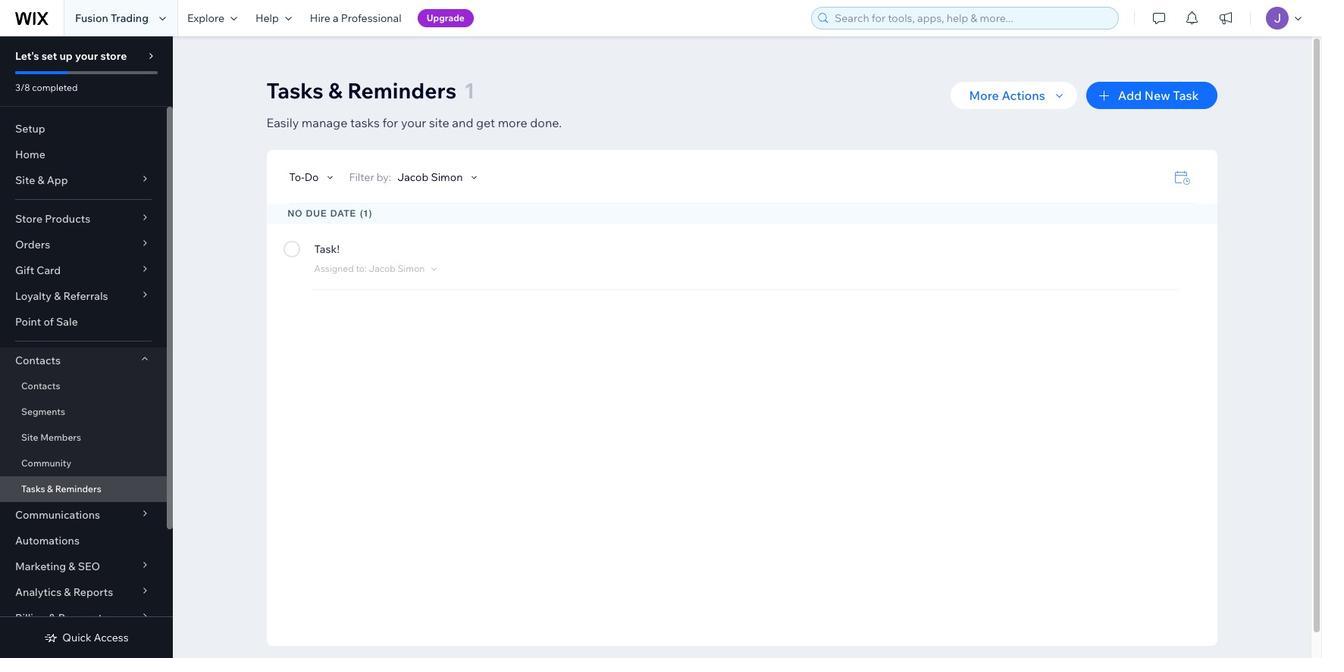 Task type: vqa. For each thing, say whether or not it's contained in the screenshot.
The "&" within the Marketing & CRM button
no



Task type: locate. For each thing, give the bounding box(es) containing it.
reminders up for at top
[[347, 77, 456, 104]]

fusion trading
[[75, 11, 149, 25]]

task
[[1173, 88, 1199, 103]]

site & app button
[[0, 168, 167, 193]]

add
[[1118, 88, 1142, 103]]

1 horizontal spatial reminders
[[347, 77, 456, 104]]

& for analytics & reports
[[64, 586, 71, 600]]

& right loyalty
[[54, 290, 61, 303]]

segments
[[21, 406, 65, 418]]

billing
[[15, 612, 46, 625]]

marketing
[[15, 560, 66, 574]]

site members link
[[0, 425, 167, 451]]

community
[[21, 458, 71, 469]]

& for loyalty & referrals
[[54, 290, 61, 303]]

& right the billing
[[49, 612, 56, 625]]

0 vertical spatial your
[[75, 49, 98, 63]]

1 vertical spatial your
[[401, 115, 426, 130]]

billing & payments button
[[0, 606, 167, 631]]

analytics
[[15, 586, 62, 600]]

contacts up 'segments' at the bottom left
[[21, 381, 60, 392]]

to-do
[[289, 171, 319, 184]]

manage
[[302, 115, 347, 130]]

0 vertical spatial tasks
[[266, 77, 324, 104]]

site down home
[[15, 174, 35, 187]]

professional
[[341, 11, 402, 25]]

up
[[60, 49, 73, 63]]

reminders for tasks & reminders
[[55, 484, 101, 495]]

upgrade
[[427, 12, 465, 24]]

quick access
[[62, 631, 129, 645]]

site members
[[21, 432, 81, 443]]

contacts button
[[0, 348, 167, 374]]

& for site & app
[[37, 174, 44, 187]]

contacts for contacts link
[[21, 381, 60, 392]]

let's
[[15, 49, 39, 63]]

tasks up easily on the left
[[266, 77, 324, 104]]

site for site & app
[[15, 174, 35, 187]]

& down community
[[47, 484, 53, 495]]

of
[[44, 315, 54, 329]]

tasks down community
[[21, 484, 45, 495]]

site
[[429, 115, 449, 130]]

sale
[[56, 315, 78, 329]]

more
[[498, 115, 527, 130]]

analytics & reports button
[[0, 580, 167, 606]]

sidebar element
[[0, 36, 173, 659]]

0 vertical spatial site
[[15, 174, 35, 187]]

1 vertical spatial tasks
[[21, 484, 45, 495]]

0 horizontal spatial your
[[75, 49, 98, 63]]

date
[[330, 208, 356, 219]]

reminders inside sidebar 'element'
[[55, 484, 101, 495]]

& left app
[[37, 174, 44, 187]]

tasks inside tasks & reminders link
[[21, 484, 45, 495]]

loyalty
[[15, 290, 52, 303]]

more
[[969, 88, 999, 103]]

0 vertical spatial contacts
[[15, 354, 61, 368]]

1 vertical spatial reminders
[[55, 484, 101, 495]]

contacts
[[15, 354, 61, 368], [21, 381, 60, 392]]

0 horizontal spatial tasks
[[21, 484, 45, 495]]

reminders
[[347, 77, 456, 104], [55, 484, 101, 495]]

site
[[15, 174, 35, 187], [21, 432, 38, 443]]

tasks & reminders
[[21, 484, 101, 495]]

& inside dropdown button
[[64, 586, 71, 600]]

1 vertical spatial contacts
[[21, 381, 60, 392]]

reports
[[73, 586, 113, 600]]

access
[[94, 631, 129, 645]]

site inside dropdown button
[[15, 174, 35, 187]]

tasks
[[266, 77, 324, 104], [21, 484, 45, 495]]

card
[[37, 264, 61, 277]]

& inside popup button
[[68, 560, 75, 574]]

your right up
[[75, 49, 98, 63]]

marketing & seo
[[15, 560, 100, 574]]

reminders for tasks & reminders 1
[[347, 77, 456, 104]]

& for tasks & reminders 1
[[328, 77, 343, 104]]

help button
[[246, 0, 301, 36]]

done.
[[530, 115, 562, 130]]

task!
[[314, 243, 340, 256]]

new
[[1145, 88, 1170, 103]]

your inside sidebar 'element'
[[75, 49, 98, 63]]

site down 'segments' at the bottom left
[[21, 432, 38, 443]]

referrals
[[63, 290, 108, 303]]

set
[[41, 49, 57, 63]]

payments
[[58, 612, 108, 625]]

tasks for tasks & reminders 1
[[266, 77, 324, 104]]

3/8 completed
[[15, 82, 78, 93]]

&
[[328, 77, 343, 104], [37, 174, 44, 187], [54, 290, 61, 303], [47, 484, 53, 495], [68, 560, 75, 574], [64, 586, 71, 600], [49, 612, 56, 625]]

& inside dropdown button
[[37, 174, 44, 187]]

contacts inside popup button
[[15, 354, 61, 368]]

marketing & seo button
[[0, 554, 167, 580]]

a
[[333, 11, 339, 25]]

site & app
[[15, 174, 68, 187]]

your right for at top
[[401, 115, 426, 130]]

0 vertical spatial reminders
[[347, 77, 456, 104]]

store
[[100, 49, 127, 63]]

1 horizontal spatial your
[[401, 115, 426, 130]]

contacts for contacts popup button
[[15, 354, 61, 368]]

0 horizontal spatial reminders
[[55, 484, 101, 495]]

jacob
[[397, 171, 428, 184]]

orders button
[[0, 232, 167, 258]]

1 vertical spatial site
[[21, 432, 38, 443]]

& left "seo"
[[68, 560, 75, 574]]

store
[[15, 212, 42, 226]]

point of sale
[[15, 315, 78, 329]]

do
[[305, 171, 319, 184]]

add new task
[[1118, 88, 1199, 103]]

& up manage
[[328, 77, 343, 104]]

jacob simon
[[397, 171, 463, 184]]

& left reports
[[64, 586, 71, 600]]

your
[[75, 49, 98, 63], [401, 115, 426, 130]]

contacts down "point of sale"
[[15, 354, 61, 368]]

reminders down the "community" 'link'
[[55, 484, 101, 495]]

1 horizontal spatial tasks
[[266, 77, 324, 104]]

trading
[[111, 11, 149, 25]]



Task type: describe. For each thing, give the bounding box(es) containing it.
to-do button
[[289, 171, 337, 184]]

setup
[[15, 122, 45, 136]]

automations link
[[0, 528, 167, 554]]

site for site members
[[21, 432, 38, 443]]

get
[[476, 115, 495, 130]]

more actions
[[969, 88, 1045, 103]]

3/8
[[15, 82, 30, 93]]

contacts link
[[0, 374, 167, 400]]

hire a professional link
[[301, 0, 411, 36]]

simon
[[431, 171, 463, 184]]

products
[[45, 212, 90, 226]]

gift
[[15, 264, 34, 277]]

easily
[[266, 115, 299, 130]]

and
[[452, 115, 473, 130]]

home link
[[0, 142, 167, 168]]

actions
[[1002, 88, 1045, 103]]

(1)
[[360, 208, 373, 219]]

orders
[[15, 238, 50, 252]]

analytics & reports
[[15, 586, 113, 600]]

tasks & reminders link
[[0, 477, 167, 503]]

to-
[[289, 171, 305, 184]]

& for billing & payments
[[49, 612, 56, 625]]

for
[[382, 115, 398, 130]]

no due date (1)
[[288, 208, 373, 219]]

tasks
[[350, 115, 380, 130]]

& for tasks & reminders
[[47, 484, 53, 495]]

jacob simon button
[[397, 171, 481, 184]]

filter
[[349, 171, 374, 184]]

automations
[[15, 534, 80, 548]]

setup link
[[0, 116, 167, 142]]

store products button
[[0, 206, 167, 232]]

easily manage tasks for your site and get more done.
[[266, 115, 562, 130]]

loyalty & referrals button
[[0, 284, 167, 309]]

filter by:
[[349, 171, 391, 184]]

seo
[[78, 560, 100, 574]]

hire a professional
[[310, 11, 402, 25]]

members
[[40, 432, 81, 443]]

Search for tools, apps, help & more... field
[[830, 8, 1114, 29]]

community link
[[0, 451, 167, 477]]

no
[[288, 208, 303, 219]]

add new task button
[[1086, 82, 1217, 109]]

gift card button
[[0, 258, 167, 284]]

quick
[[62, 631, 91, 645]]

by:
[[377, 171, 391, 184]]

tasks for tasks & reminders
[[21, 484, 45, 495]]

help
[[255, 11, 279, 25]]

billing & payments
[[15, 612, 108, 625]]

explore
[[187, 11, 224, 25]]

loyalty & referrals
[[15, 290, 108, 303]]

home
[[15, 148, 45, 161]]

point
[[15, 315, 41, 329]]

completed
[[32, 82, 78, 93]]

fusion
[[75, 11, 108, 25]]

app
[[47, 174, 68, 187]]

store products
[[15, 212, 90, 226]]

tasks & reminders 1
[[266, 77, 475, 104]]

gift card
[[15, 264, 61, 277]]

quick access button
[[44, 631, 129, 645]]

point of sale link
[[0, 309, 167, 335]]

upgrade button
[[417, 9, 474, 27]]

let's set up your store
[[15, 49, 127, 63]]

hire
[[310, 11, 330, 25]]

more actions button
[[951, 82, 1077, 109]]

& for marketing & seo
[[68, 560, 75, 574]]

communications
[[15, 509, 100, 522]]



